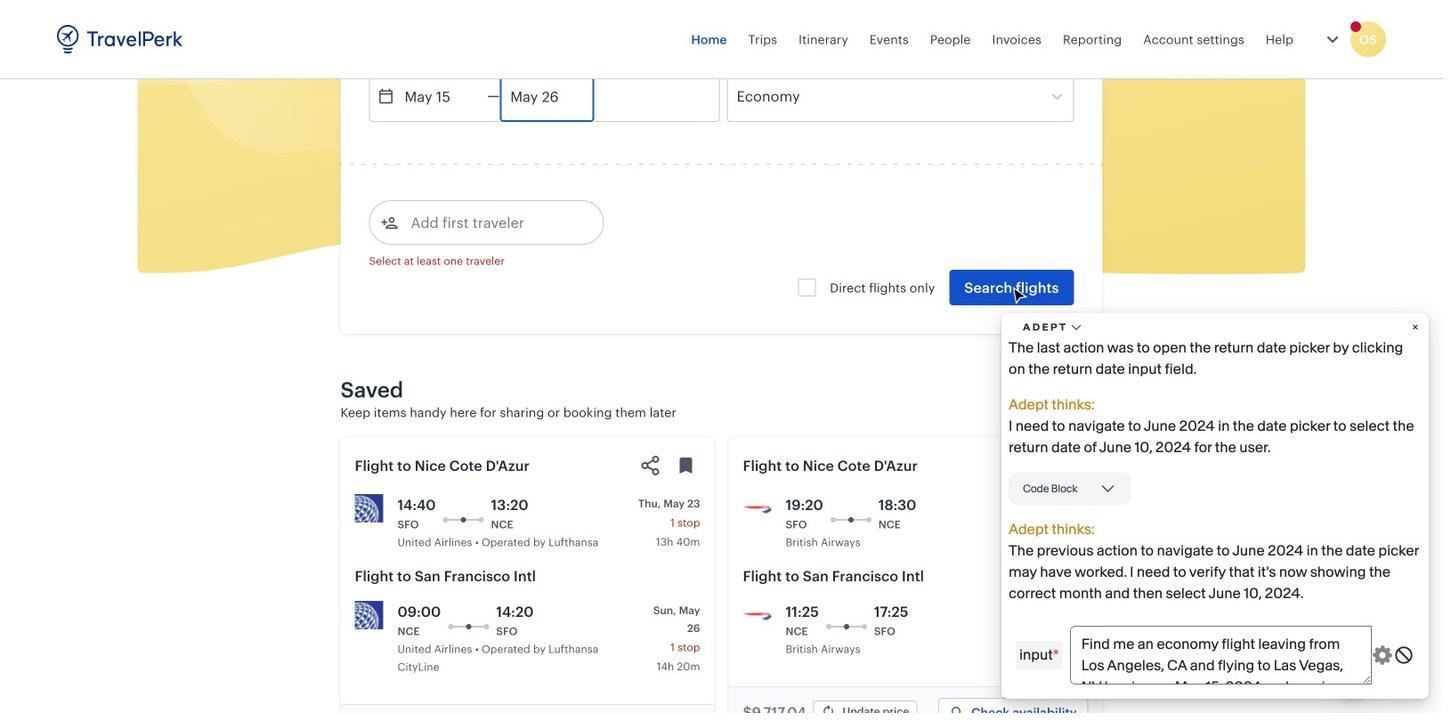 Task type: locate. For each thing, give the bounding box(es) containing it.
Depart text field
[[395, 71, 488, 121]]

To search field
[[771, 23, 1050, 52]]

Add first traveler search field
[[399, 208, 584, 237]]

1 vertical spatial united airlines image
[[355, 601, 383, 630]]

0 vertical spatial united airlines image
[[355, 494, 383, 523]]

1 united airlines image from the top
[[355, 494, 383, 523]]

2 united airlines image from the top
[[355, 601, 383, 630]]

united airlines image
[[355, 494, 383, 523], [355, 601, 383, 630]]



Task type: describe. For each thing, give the bounding box(es) containing it.
Return text field
[[501, 71, 593, 121]]

british airways image
[[743, 601, 772, 630]]

british airways image
[[743, 494, 772, 523]]



Task type: vqa. For each thing, say whether or not it's contained in the screenshot.
Return 'text box'
yes



